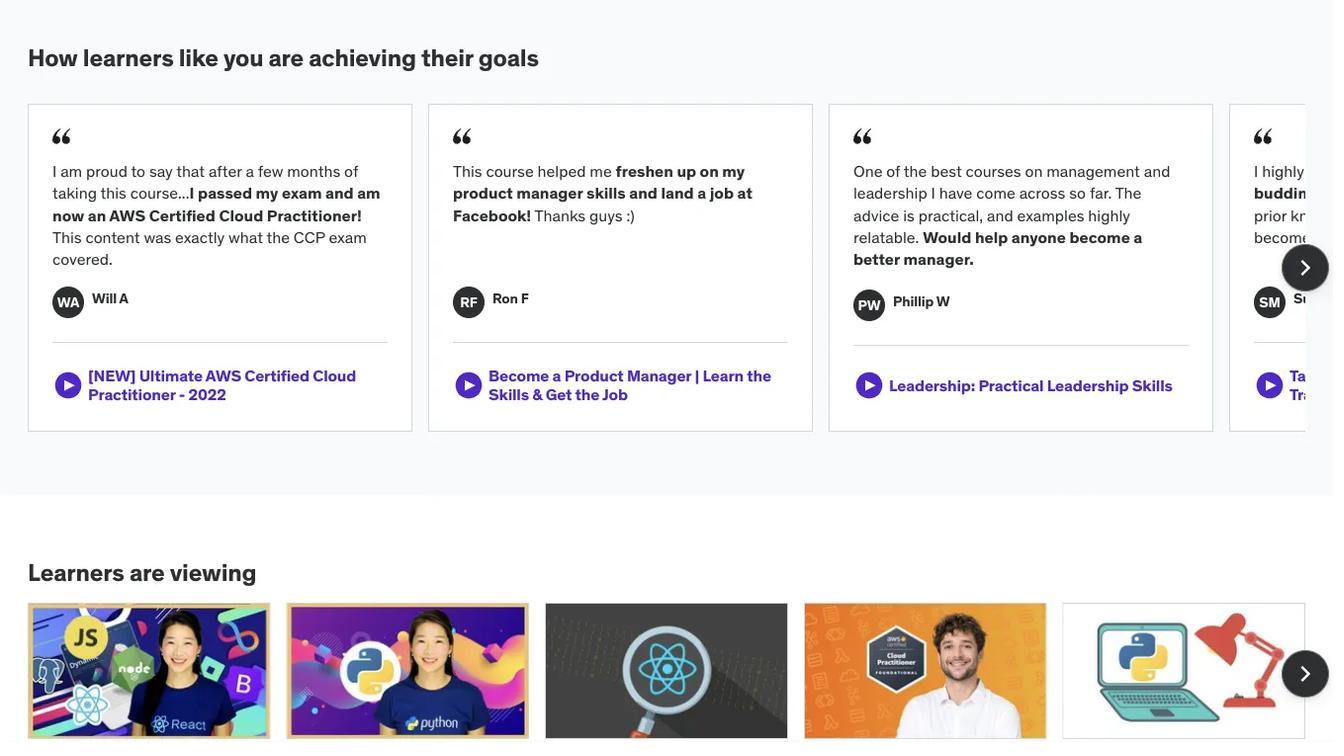 Task type: describe. For each thing, give the bounding box(es) containing it.
content
[[85, 227, 140, 248]]

the left job
[[575, 385, 600, 405]]

am inside the i passed my exam and am now an aws certified cloud practitioner! this content was exactly what the ccp exam covered.
[[357, 183, 381, 203]]

sm
[[1260, 293, 1281, 311]]

leadership: practical leadership skills link
[[854, 370, 1173, 402]]

1 vertical spatial exam
[[329, 227, 367, 248]]

a
[[119, 289, 128, 307]]

i passed my exam and am now an aws certified cloud practitioner! this content was exactly what the ccp exam covered.
[[52, 183, 381, 270]]

this inside the i passed my exam and am now an aws certified cloud practitioner! this content was exactly what the ccp exam covered.
[[52, 227, 82, 248]]

achieving
[[309, 43, 416, 72]]

how
[[28, 43, 78, 72]]

freshen up on my product manager skills and land a job at facebook!
[[453, 161, 753, 225]]

reco
[[1254, 161, 1334, 203]]

come
[[977, 183, 1016, 203]]

on inside one of the best courses on management and leadership i have come across so far. the advice is practical, and examples highly relatable.
[[1025, 161, 1043, 181]]

their
[[421, 43, 473, 72]]

0 vertical spatial highly
[[1262, 161, 1305, 181]]

leadership
[[1047, 376, 1129, 396]]

you
[[223, 43, 263, 72]]

ccp
[[294, 227, 325, 248]]

say
[[149, 161, 173, 181]]

examples
[[1017, 205, 1085, 225]]

helped
[[538, 161, 586, 181]]

freshen
[[616, 161, 674, 181]]

aws inside the i passed my exam and am now an aws certified cloud practitioner! this content was exactly what the ccp exam covered.
[[109, 205, 146, 225]]

will a
[[92, 289, 128, 307]]

i am proud to say that after a few months of taking this course...
[[52, 161, 358, 203]]

surya
[[1294, 289, 1331, 307]]

course
[[486, 161, 534, 181]]

and inside the i passed my exam and am now an aws certified cloud practitioner! this content was exactly what the ccp exam covered.
[[325, 183, 354, 203]]

best
[[931, 161, 962, 181]]

phillip
[[893, 293, 934, 310]]

1 horizontal spatial are
[[269, 43, 304, 72]]

to
[[131, 161, 145, 181]]

and inside freshen up on my product manager skills and land a job at facebook!
[[629, 183, 658, 203]]

facebook!
[[453, 205, 531, 225]]

a inside "i am proud to say that after a few months of taking this course..."
[[246, 161, 254, 181]]

passed
[[198, 183, 252, 203]]

a inside become a product manager | learn the skills & get the job
[[553, 366, 561, 386]]

learners are viewing
[[28, 558, 257, 588]]

ron f
[[493, 289, 529, 307]]

this
[[100, 183, 127, 203]]

months
[[287, 161, 341, 181]]

[new] ultimate aws certified cloud practitioner - 2022
[[88, 366, 356, 405]]

up
[[677, 161, 696, 181]]

far.
[[1090, 183, 1112, 203]]

the right learn
[[747, 366, 772, 386]]

leadership: practical leadership skills
[[889, 376, 1173, 396]]

0 horizontal spatial exam
[[282, 183, 322, 203]]

tablea link
[[1254, 366, 1334, 405]]

i inside one of the best courses on management and leadership i have come across so far. the advice is practical, and examples highly relatable.
[[931, 183, 936, 203]]

product
[[453, 183, 513, 203]]

job
[[603, 385, 628, 405]]

1 horizontal spatial this
[[453, 161, 482, 181]]

a inside freshen up on my product manager skills and land a job at facebook!
[[698, 183, 706, 203]]

on inside freshen up on my product manager skills and land a job at facebook!
[[700, 161, 719, 181]]

pw
[[858, 297, 881, 314]]

like
[[179, 43, 218, 72]]

management
[[1047, 161, 1140, 181]]

i for highly
[[1254, 161, 1259, 181]]

would help anyone become a better manager.
[[854, 227, 1143, 270]]

thanks
[[535, 205, 586, 225]]

advice
[[854, 205, 900, 225]]

&
[[532, 385, 542, 405]]

my inside the i passed my exam and am now an aws certified cloud practitioner! this content was exactly what the ccp exam covered.
[[256, 183, 278, 203]]

1 horizontal spatial skills
[[1133, 376, 1173, 396]]

rf
[[460, 293, 478, 311]]

the inside one of the best courses on management and leadership i have come across so far. the advice is practical, and examples highly relatable.
[[904, 161, 927, 181]]

of inside one of the best courses on management and leadership i have come across so far. the advice is practical, and examples highly relatable.
[[887, 161, 900, 181]]

manager.
[[904, 249, 974, 270]]

me
[[590, 161, 612, 181]]

learn
[[703, 366, 744, 386]]

will
[[92, 289, 117, 307]]

learners
[[28, 558, 124, 588]]

help
[[975, 227, 1008, 248]]

one of the best courses on management and leadership i have come across so far. the advice is practical, and examples highly relatable.
[[854, 161, 1171, 248]]

exactly
[[175, 227, 225, 248]]

:)
[[627, 205, 635, 225]]

relatable.
[[854, 227, 919, 248]]

certified inside [new] ultimate aws certified cloud practitioner - 2022
[[245, 366, 310, 386]]

skills inside become a product manager | learn the skills & get the job
[[489, 385, 529, 405]]

and down come
[[987, 205, 1014, 225]]

taking
[[52, 183, 97, 203]]

[new]
[[88, 366, 136, 386]]



Task type: locate. For each thing, give the bounding box(es) containing it.
0 horizontal spatial on
[[700, 161, 719, 181]]

and up practitioner!
[[325, 183, 354, 203]]

my inside freshen up on my product manager skills and land a job at facebook!
[[723, 161, 745, 181]]

0 horizontal spatial are
[[129, 558, 165, 588]]

course...
[[130, 183, 189, 203]]

that
[[176, 161, 205, 181]]

0 vertical spatial my
[[723, 161, 745, 181]]

my down few at the left of page
[[256, 183, 278, 203]]

become a product manager | learn the skills & get the job
[[489, 366, 772, 405]]

2 on from the left
[[1025, 161, 1043, 181]]

0 vertical spatial cloud
[[219, 205, 263, 225]]

of up the leadership
[[887, 161, 900, 181]]

now
[[52, 205, 84, 225]]

of right months
[[344, 161, 358, 181]]

1 horizontal spatial highly
[[1262, 161, 1305, 181]]

am up practitioner!
[[357, 183, 381, 203]]

0 horizontal spatial certified
[[149, 205, 216, 225]]

highly inside one of the best courses on management and leadership i have come across so far. the advice is practical, and examples highly relatable.
[[1089, 205, 1131, 225]]

1 vertical spatial are
[[129, 558, 165, 588]]

i highly
[[1254, 161, 1308, 181]]

a
[[246, 161, 254, 181], [698, 183, 706, 203], [1134, 227, 1143, 248], [553, 366, 561, 386]]

on right up
[[700, 161, 719, 181]]

1 horizontal spatial certified
[[245, 366, 310, 386]]

guys
[[590, 205, 623, 225]]

2 carousel element from the top
[[28, 603, 1330, 743]]

i for am
[[52, 161, 57, 181]]

carousel element
[[28, 104, 1334, 432], [28, 603, 1330, 743]]

am
[[61, 161, 82, 181], [357, 183, 381, 203]]

the left the best
[[904, 161, 927, 181]]

aws down this
[[109, 205, 146, 225]]

covered.
[[52, 249, 113, 270]]

0 horizontal spatial highly
[[1089, 205, 1131, 225]]

[new] ultimate aws certified cloud practitioner - 2022 link
[[52, 366, 388, 405]]

a left few at the left of page
[[246, 161, 254, 181]]

leadership:
[[889, 376, 975, 396]]

0 horizontal spatial this
[[52, 227, 82, 248]]

i inside the i passed my exam and am now an aws certified cloud practitioner! this content was exactly what the ccp exam covered.
[[189, 183, 194, 203]]

1 vertical spatial am
[[357, 183, 381, 203]]

become
[[1070, 227, 1130, 248]]

thanks guys :)
[[531, 205, 635, 225]]

2 next image from the top
[[1290, 659, 1322, 691]]

this course helped me
[[453, 161, 616, 181]]

carousel element containing i am proud to say that after a few months of taking this course...
[[28, 104, 1334, 432]]

viewing
[[170, 558, 257, 588]]

0 vertical spatial this
[[453, 161, 482, 181]]

next image for how learners like you are achieving their goals
[[1290, 252, 1322, 284]]

skills
[[1133, 376, 1173, 396], [489, 385, 529, 405]]

practitioner!
[[267, 205, 362, 225]]

carousel element for how learners like you are achieving their goals
[[28, 104, 1334, 432]]

-
[[179, 385, 185, 405]]

after
[[209, 161, 242, 181]]

1 horizontal spatial exam
[[329, 227, 367, 248]]

have
[[940, 183, 973, 203]]

and down freshen
[[629, 183, 658, 203]]

0 vertical spatial are
[[269, 43, 304, 72]]

certified inside the i passed my exam and am now an aws certified cloud practitioner! this content was exactly what the ccp exam covered.
[[149, 205, 216, 225]]

certified up exactly
[[149, 205, 216, 225]]

on up across
[[1025, 161, 1043, 181]]

practical,
[[919, 205, 983, 225]]

1 vertical spatial highly
[[1089, 205, 1131, 225]]

surya 
[[1294, 289, 1334, 307]]

proud
[[86, 161, 128, 181]]

2022
[[188, 385, 226, 405]]

i inside "i am proud to say that after a few months of taking this course..."
[[52, 161, 57, 181]]

1 vertical spatial this
[[52, 227, 82, 248]]

0 horizontal spatial aws
[[109, 205, 146, 225]]

get
[[546, 385, 572, 405]]

of
[[344, 161, 358, 181], [887, 161, 900, 181]]

phillip w
[[893, 293, 950, 310]]

how learners like you are achieving their goals
[[28, 43, 539, 72]]

0 horizontal spatial of
[[344, 161, 358, 181]]

1 carousel element from the top
[[28, 104, 1334, 432]]

ultimate
[[139, 366, 203, 386]]

my up at
[[723, 161, 745, 181]]

are right you
[[269, 43, 304, 72]]

1 of from the left
[[344, 161, 358, 181]]

0 vertical spatial next image
[[1290, 252, 1322, 284]]

next image
[[1290, 252, 1322, 284], [1290, 659, 1322, 691]]

skills left &
[[489, 385, 529, 405]]

this down now at the top left of page
[[52, 227, 82, 248]]

0 vertical spatial exam
[[282, 183, 322, 203]]

this up product
[[453, 161, 482, 181]]

aws inside [new] ultimate aws certified cloud practitioner - 2022
[[206, 366, 241, 386]]

become
[[489, 366, 549, 386]]

0 horizontal spatial my
[[256, 183, 278, 203]]

would
[[923, 227, 972, 248]]

0 vertical spatial certified
[[149, 205, 216, 225]]

this
[[453, 161, 482, 181], [52, 227, 82, 248]]

1 horizontal spatial aws
[[206, 366, 241, 386]]

0 horizontal spatial am
[[61, 161, 82, 181]]

1 vertical spatial cloud
[[313, 366, 356, 386]]

practical
[[979, 376, 1044, 396]]

become a product manager | learn the skills & get the job link
[[453, 366, 788, 405]]

a left job
[[698, 183, 706, 203]]

certified right 2022
[[245, 366, 310, 386]]

|
[[695, 366, 700, 386]]

across
[[1020, 183, 1066, 203]]

carousel element for learners are viewing
[[28, 603, 1330, 743]]

w
[[937, 293, 950, 310]]

and right "management"
[[1144, 161, 1171, 181]]

skills right leadership
[[1133, 376, 1173, 396]]

a inside would help anyone become a better manager.
[[1134, 227, 1143, 248]]

are
[[269, 43, 304, 72], [129, 558, 165, 588]]

1 horizontal spatial cloud
[[313, 366, 356, 386]]

an
[[88, 205, 106, 225]]

0 vertical spatial aws
[[109, 205, 146, 225]]

1 horizontal spatial my
[[723, 161, 745, 181]]

the
[[904, 161, 927, 181], [267, 227, 290, 248], [747, 366, 772, 386], [575, 385, 600, 405]]

1 vertical spatial carousel element
[[28, 603, 1330, 743]]

better
[[854, 249, 900, 270]]

2 of from the left
[[887, 161, 900, 181]]

goals
[[478, 43, 539, 72]]

and
[[1144, 161, 1171, 181], [325, 183, 354, 203], [629, 183, 658, 203], [987, 205, 1014, 225]]

cloud inside [new] ultimate aws certified cloud practitioner - 2022
[[313, 366, 356, 386]]

a right &
[[553, 366, 561, 386]]

courses
[[966, 161, 1022, 181]]

0 horizontal spatial skills
[[489, 385, 529, 405]]

was
[[144, 227, 171, 248]]

exam right ccp
[[329, 227, 367, 248]]

1 on from the left
[[700, 161, 719, 181]]

manager
[[517, 183, 583, 203]]

aws right - on the bottom of page
[[206, 366, 241, 386]]

at
[[738, 183, 753, 203]]

certified
[[149, 205, 216, 225], [245, 366, 310, 386]]

0 vertical spatial carousel element
[[28, 104, 1334, 432]]

1 horizontal spatial on
[[1025, 161, 1043, 181]]

skills
[[587, 183, 626, 203]]

product
[[565, 366, 624, 386]]

am up the taking
[[61, 161, 82, 181]]

ron
[[493, 289, 518, 307]]

1 vertical spatial next image
[[1290, 659, 1322, 691]]

land
[[661, 183, 694, 203]]

am inside "i am proud to say that after a few months of taking this course..."
[[61, 161, 82, 181]]

1 vertical spatial aws
[[206, 366, 241, 386]]

practitioner
[[88, 385, 176, 405]]

a right become
[[1134, 227, 1143, 248]]

0 vertical spatial am
[[61, 161, 82, 181]]

f
[[521, 289, 529, 307]]

leadership
[[854, 183, 928, 203]]

the left ccp
[[267, 227, 290, 248]]

aws
[[109, 205, 146, 225], [206, 366, 241, 386]]

1 horizontal spatial am
[[357, 183, 381, 203]]

1 vertical spatial my
[[256, 183, 278, 203]]

tablea
[[1290, 366, 1334, 405]]

0 horizontal spatial cloud
[[219, 205, 263, 225]]

one
[[854, 161, 883, 181]]

exam
[[282, 183, 322, 203], [329, 227, 367, 248]]

1 next image from the top
[[1290, 252, 1322, 284]]

anyone
[[1012, 227, 1066, 248]]

few
[[258, 161, 283, 181]]

manager
[[627, 366, 692, 386]]

next image for learners are viewing
[[1290, 659, 1322, 691]]

what
[[229, 227, 263, 248]]

of inside "i am proud to say that after a few months of taking this course..."
[[344, 161, 358, 181]]

the
[[1116, 183, 1142, 203]]

1 horizontal spatial of
[[887, 161, 900, 181]]

exam down months
[[282, 183, 322, 203]]

cloud inside the i passed my exam and am now an aws certified cloud practitioner! this content was exactly what the ccp exam covered.
[[219, 205, 263, 225]]

so
[[1070, 183, 1086, 203]]

learners
[[83, 43, 174, 72]]

i for passed
[[189, 183, 194, 203]]

the inside the i passed my exam and am now an aws certified cloud practitioner! this content was exactly what the ccp exam covered.
[[267, 227, 290, 248]]

1 vertical spatial certified
[[245, 366, 310, 386]]

job
[[710, 183, 734, 203]]

are left viewing
[[129, 558, 165, 588]]



Task type: vqa. For each thing, say whether or not it's contained in the screenshot.
-
yes



